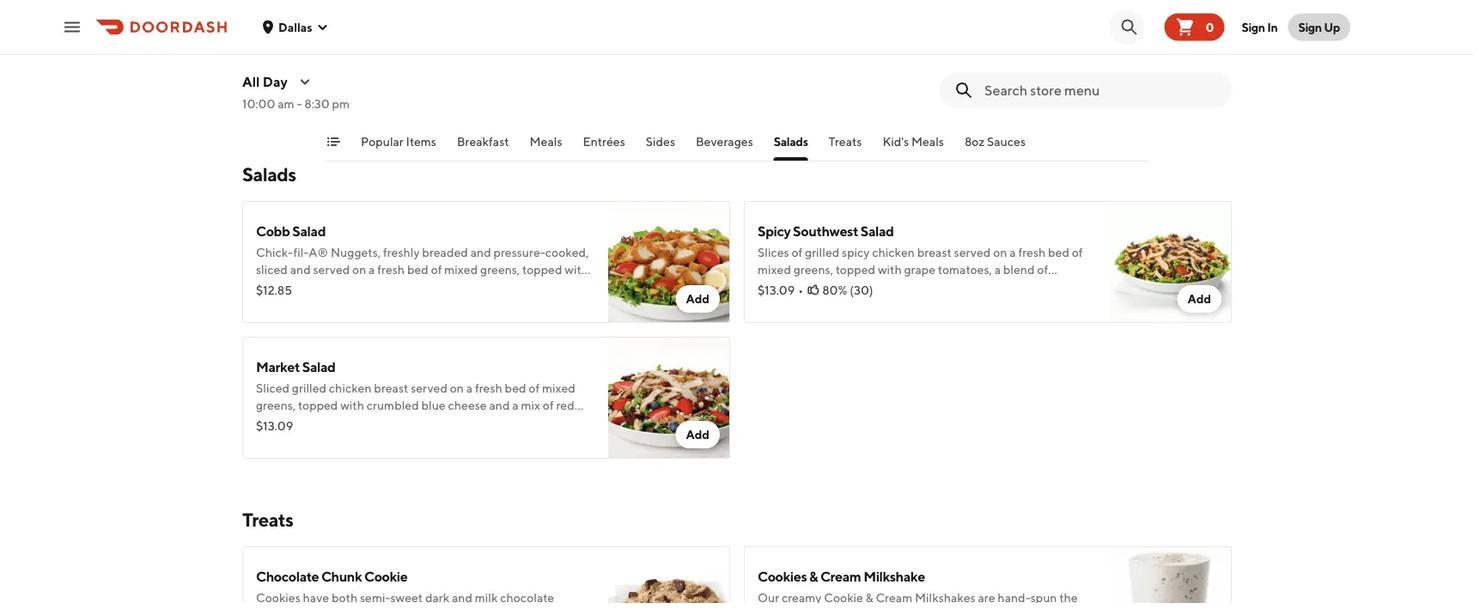 Task type: locate. For each thing, give the bounding box(es) containing it.
0 horizontal spatial treats
[[242, 509, 293, 531]]

popular items button
[[361, 133, 437, 161]]

salad right market on the bottom left
[[302, 359, 336, 375]]

day
[[263, 73, 288, 90]]

market salad image
[[608, 337, 730, 459]]

all
[[242, 73, 260, 90]]

$13.09
[[758, 283, 795, 297], [256, 419, 293, 433]]

pm
[[332, 97, 350, 111]]

0 horizontal spatial meals
[[530, 134, 562, 149]]

pasteurized
[[880, 44, 944, 58]]

0 vertical spatial $13.09
[[758, 283, 795, 297]]

meals button
[[530, 133, 562, 161]]

1% left milk
[[256, 22, 272, 38]]

cobb
[[256, 223, 290, 239]]

1% left milk on the left of page
[[256, 44, 270, 58]]

2 sign from the left
[[1299, 20, 1322, 34]]

sign left in
[[1242, 20, 1266, 34]]

100%
[[758, 44, 789, 58]]

cookies & cream milkshake image
[[1110, 547, 1232, 603]]

•
[[799, 283, 804, 297]]

1 vertical spatial salads
[[242, 163, 296, 186]]

0 vertical spatial treats
[[829, 134, 862, 149]]

&
[[810, 568, 818, 585]]

0 vertical spatial salads
[[774, 134, 808, 149]]

menu
[[748, 568, 785, 584]]

chocolate
[[256, 568, 319, 585]]

kid's
[[883, 134, 909, 149]]

entrées
[[583, 134, 625, 149]]

1 horizontal spatial salads
[[774, 134, 808, 149]]

1 vertical spatial 1%
[[256, 44, 270, 58]]

items
[[406, 134, 437, 149]]

meals right 'kid's' in the right of the page
[[912, 134, 944, 149]]

cookies & cream milkshake
[[758, 568, 925, 585]]

$13.09 down market on the bottom left
[[256, 419, 293, 433]]

1 horizontal spatial sign
[[1299, 20, 1322, 34]]

add button
[[676, 285, 720, 313], [1178, 285, 1222, 313], [676, 421, 720, 449]]

1 vertical spatial $13.09
[[256, 419, 293, 433]]

show menu categories image
[[327, 135, 340, 149]]

1 1% from the top
[[256, 22, 272, 38]]

(30)
[[850, 283, 874, 297]]

meals
[[530, 134, 562, 149], [912, 134, 944, 149]]

0 horizontal spatial sign
[[1242, 20, 1266, 34]]

0 horizontal spatial $13.09
[[256, 419, 293, 433]]

80% (30)
[[823, 283, 874, 297]]

sign left up
[[1299, 20, 1322, 34]]

milk
[[272, 44, 295, 58]]

salads
[[774, 134, 808, 149], [242, 163, 296, 186]]

cookie
[[364, 568, 408, 585]]

100% pure-squeezed, pasteurized orange juice.
[[758, 44, 1022, 58]]

salad
[[293, 223, 326, 239], [861, 223, 894, 239], [302, 359, 336, 375]]

kid's meals
[[883, 134, 944, 149]]

treats left 'kid's' in the right of the page
[[829, 134, 862, 149]]

pure-
[[791, 44, 822, 58]]

am
[[278, 97, 294, 111]]

8oz sauces
[[965, 134, 1026, 149]]

sign for sign up
[[1299, 20, 1322, 34]]

sides
[[646, 134, 675, 149]]

$13.09 •
[[758, 283, 804, 297]]

salads left the treats button
[[774, 134, 808, 149]]

1 horizontal spatial $13.09
[[758, 283, 795, 297]]

chocolate chunk cookie image
[[608, 547, 730, 603]]

simply orange® image
[[1110, 0, 1232, 113]]

1 horizontal spatial treats
[[829, 134, 862, 149]]

sign in link
[[1232, 10, 1289, 44]]

spicy
[[758, 223, 791, 239]]

view menu
[[713, 568, 785, 584]]

treats up the chocolate
[[242, 509, 293, 531]]

breakfast button
[[457, 133, 509, 161]]

1 meals from the left
[[530, 134, 562, 149]]

view
[[713, 568, 746, 584]]

2 meals from the left
[[912, 134, 944, 149]]

0 horizontal spatial salads
[[242, 163, 296, 186]]

salads up cobb
[[242, 163, 296, 186]]

0 vertical spatial 1%
[[256, 22, 272, 38]]

southwest
[[793, 223, 858, 239]]

1 vertical spatial treats
[[242, 509, 293, 531]]

10:00
[[242, 97, 275, 111]]

salad right cobb
[[293, 223, 326, 239]]

breakfast
[[457, 134, 509, 149]]

sign up
[[1299, 20, 1341, 34]]

cobb salad image
[[608, 201, 730, 323]]

1%
[[256, 22, 272, 38], [256, 44, 270, 58]]

add button for market salad
[[676, 421, 720, 449]]

milk
[[274, 22, 301, 38]]

salad for cobb salad
[[293, 223, 326, 239]]

1 sign from the left
[[1242, 20, 1266, 34]]

$13.09 left "•"
[[758, 283, 795, 297]]

meals left entrées
[[530, 134, 562, 149]]

cobb salad
[[256, 223, 326, 239]]

all day
[[242, 73, 288, 90]]

up
[[1325, 20, 1341, 34]]

0 button
[[1165, 13, 1225, 41]]

dallas button
[[261, 20, 330, 34]]

1 horizontal spatial meals
[[912, 134, 944, 149]]

treats
[[829, 134, 862, 149], [242, 509, 293, 531]]

sign
[[1242, 20, 1266, 34], [1299, 20, 1322, 34]]

add
[[686, 292, 710, 306], [1188, 292, 1212, 306], [686, 428, 710, 442]]



Task type: describe. For each thing, give the bounding box(es) containing it.
1% milk image
[[608, 0, 730, 113]]

salad right southwest
[[861, 223, 894, 239]]

8:30
[[304, 97, 330, 111]]

sauces
[[987, 134, 1026, 149]]

milkshake
[[864, 568, 925, 585]]

spicy southwest salad
[[758, 223, 894, 239]]

market salad
[[256, 359, 336, 375]]

popular
[[361, 134, 404, 149]]

10:00 am - 8:30 pm
[[242, 97, 350, 111]]

cream
[[821, 568, 861, 585]]

sign up link
[[1289, 13, 1351, 41]]

0
[[1206, 20, 1215, 34]]

squeezed,
[[822, 44, 877, 58]]

market
[[256, 359, 300, 375]]

view menu button
[[679, 559, 796, 593]]

2 1% from the top
[[256, 44, 270, 58]]

salad for market salad
[[302, 359, 336, 375]]

kid's meals button
[[883, 133, 944, 161]]

menus image
[[298, 75, 312, 89]]

meals inside button
[[912, 134, 944, 149]]

beverages button
[[696, 133, 753, 161]]

$13.09 for $13.09
[[256, 419, 293, 433]]

add for market salad
[[686, 428, 710, 442]]

1% milk 1% milk $2.45
[[256, 22, 301, 79]]

add for cobb salad
[[686, 292, 710, 306]]

juice.
[[990, 44, 1022, 58]]

sign for sign in
[[1242, 20, 1266, 34]]

chunk
[[321, 568, 362, 585]]

treats button
[[829, 133, 862, 161]]

$12.85
[[256, 283, 292, 297]]

cookies
[[758, 568, 807, 585]]

spicy southwest salad image
[[1110, 201, 1232, 323]]

open menu image
[[62, 17, 83, 37]]

add button for cobb salad
[[676, 285, 720, 313]]

dallas
[[278, 20, 313, 34]]

8oz
[[965, 134, 985, 149]]

add button for spicy southwest salad
[[1178, 285, 1222, 313]]

8oz sauces button
[[965, 133, 1026, 161]]

popular items
[[361, 134, 437, 149]]

beverages
[[696, 134, 753, 149]]

sides button
[[646, 133, 675, 161]]

orange
[[946, 44, 988, 58]]

80%
[[823, 283, 848, 297]]

-
[[297, 97, 302, 111]]

sign in
[[1242, 20, 1278, 34]]

chocolate chunk cookie
[[256, 568, 408, 585]]

entrées button
[[583, 133, 625, 161]]

Item Search search field
[[985, 81, 1219, 100]]

in
[[1268, 20, 1278, 34]]

add for spicy southwest salad
[[1188, 292, 1212, 306]]

$2.45
[[256, 65, 288, 79]]

$13.09 for $13.09 •
[[758, 283, 795, 297]]



Task type: vqa. For each thing, say whether or not it's contained in the screenshot.
16Pc Handcrafted Tenders Family Meal 'image'
no



